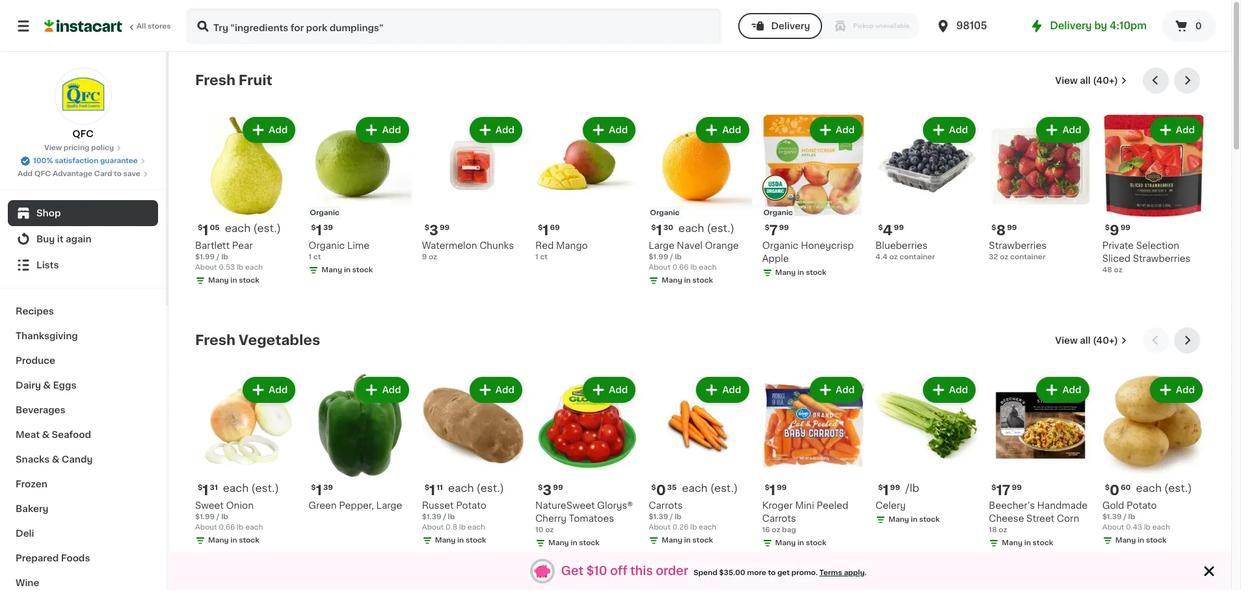 Task type: locate. For each thing, give the bounding box(es) containing it.
$ 1 39 for fruit
[[311, 224, 333, 238]]

1 horizontal spatial $ 3 99
[[538, 484, 563, 498]]

add button for russet potato
[[471, 379, 521, 402]]

$1.99 down $ 1 30
[[649, 254, 668, 261]]

$0.60 each (estimated) element
[[1103, 483, 1206, 500]]

about for bartlett pear
[[195, 264, 217, 272]]

$ inside $ 4 99
[[878, 225, 883, 232]]

99 up kroger
[[777, 485, 787, 492]]

1 vertical spatial all
[[1080, 336, 1091, 345]]

99 inside $ 7 99
[[779, 225, 789, 232]]

$ left 11
[[425, 485, 429, 492]]

1 vertical spatial strawberries
[[1133, 255, 1191, 264]]

large down $ 1 30
[[649, 242, 675, 251]]

delivery inside delivery button
[[771, 21, 810, 31]]

add button for kroger mini peeled carrots
[[811, 379, 861, 402]]

2 view all (40+) button from the top
[[1050, 328, 1133, 354]]

0 horizontal spatial delivery
[[771, 21, 810, 31]]

1 vertical spatial item carousel region
[[195, 328, 1206, 578]]

$ 0 60
[[1105, 484, 1131, 498]]

add button for organic honeycrisp apple
[[811, 118, 861, 142]]

(est.) inside $1.31 each (estimated) element
[[251, 484, 279, 494]]

/ down bartlett
[[216, 254, 220, 261]]

$1.99 down sweet at the bottom of page
[[195, 514, 215, 521]]

2 ct from the left
[[540, 254, 548, 261]]

item carousel region containing fresh vegetables
[[195, 328, 1206, 578]]

/ for gold potato
[[1124, 514, 1127, 521]]

more
[[747, 570, 766, 577]]

/ inside "gold potato $1.39 / lb about 0.43 lb each"
[[1124, 514, 1127, 521]]

item badge image
[[762, 175, 788, 201]]

1 potato from the left
[[456, 502, 486, 511]]

each up 'onion'
[[223, 484, 249, 494]]

stock down kroger mini peeled carrots 16 oz bag
[[806, 540, 827, 547]]

container inside strawberries 32 oz container
[[1010, 254, 1046, 261]]

private
[[1103, 242, 1134, 251]]

vegetables
[[239, 334, 320, 347]]

99 right 7
[[779, 225, 789, 232]]

fruit
[[239, 74, 272, 87]]

0 horizontal spatial to
[[114, 170, 122, 178]]

$ 3 99 for watermelon chunks
[[425, 224, 450, 238]]

1 horizontal spatial carrots
[[762, 515, 796, 524]]

$1.99
[[195, 254, 215, 261], [649, 254, 668, 261], [195, 514, 215, 521]]

each inside $0.35 each (estimated) element
[[682, 484, 708, 494]]

0 horizontal spatial container
[[900, 254, 935, 261]]

0 vertical spatial 0.66
[[672, 264, 689, 272]]

item carousel region
[[195, 68, 1206, 317], [195, 328, 1206, 578]]

(est.) up orange
[[707, 223, 735, 234]]

add for watermelon chunks
[[496, 126, 515, 135]]

ct inside organic lime 1 ct
[[313, 254, 321, 261]]

2 potato from the left
[[1127, 502, 1157, 511]]

0 vertical spatial $ 3 99
[[425, 224, 450, 238]]

0 horizontal spatial 3
[[429, 224, 438, 238]]

to left get
[[768, 570, 776, 577]]

3 for watermelon chunks
[[429, 224, 438, 238]]

0 for gold
[[1110, 484, 1120, 498]]

corn
[[1057, 515, 1079, 524]]

russet
[[422, 502, 454, 511]]

& for snacks
[[52, 455, 59, 465]]

$ up beecher's
[[992, 485, 996, 492]]

/ for bartlett pear
[[216, 254, 220, 261]]

1 horizontal spatial ct
[[540, 254, 548, 261]]

99 inside $ 17 99
[[1012, 485, 1022, 492]]

1 view all (40+) button from the top
[[1050, 68, 1133, 94]]

guarantee
[[100, 157, 138, 165]]

potato inside russet potato $1.39 / lb about 0.8 lb each
[[456, 502, 486, 511]]

0 horizontal spatial potato
[[456, 502, 486, 511]]

qfc down 100%
[[34, 170, 51, 178]]

0 horizontal spatial 9
[[422, 254, 427, 261]]

1 horizontal spatial sponsored badge image
[[989, 553, 1028, 560]]

/ up 0.8
[[443, 514, 446, 521]]

$1.31 each (estimated) element
[[195, 483, 298, 500]]

&
[[43, 381, 51, 390], [42, 431, 50, 440], [52, 455, 59, 465]]

it
[[57, 235, 64, 244]]

18
[[989, 527, 997, 534]]

each (est.) for russet potato
[[448, 484, 504, 494]]

fresh for fresh fruit
[[195, 74, 235, 87]]

$ 7 99
[[765, 224, 789, 238]]

2 fresh from the top
[[195, 334, 235, 347]]

view all (40+) button
[[1050, 68, 1133, 94], [1050, 328, 1133, 354]]

potato
[[456, 502, 486, 511], [1127, 502, 1157, 511]]

99 for kroger mini peeled carrots
[[777, 485, 787, 492]]

99 for organic honeycrisp apple
[[779, 225, 789, 232]]

0 vertical spatial view all (40+)
[[1055, 76, 1118, 85]]

$ up apple
[[765, 225, 770, 232]]

get $10 off this order spend $35.00 more to get promo. terms apply .
[[561, 566, 867, 577]]

1 view all (40+) from the top
[[1055, 76, 1118, 85]]

sponsored badge image
[[535, 553, 575, 560], [989, 553, 1028, 560]]

large
[[649, 242, 675, 251], [376, 502, 402, 511]]

39
[[323, 225, 333, 232], [323, 485, 333, 492]]

snacks & candy
[[16, 455, 93, 465]]

0 vertical spatial carrots
[[649, 502, 683, 511]]

$ inside $ 1 11
[[425, 485, 429, 492]]

add button for private selection sliced strawberries
[[1151, 118, 1202, 142]]

$1.99 for fresh fruit
[[195, 254, 215, 261]]

0 vertical spatial strawberries
[[989, 242, 1047, 251]]

$1.39 for 0
[[1103, 514, 1122, 521]]

2 vertical spatial view
[[1055, 336, 1078, 345]]

(est.) up 'carrots $1.39 / lb about 0.26 lb each'
[[710, 484, 738, 494]]

$ up kroger
[[765, 485, 770, 492]]

$ inside '$ 1 05'
[[198, 225, 203, 232]]

organic inside organic lime 1 ct
[[309, 242, 345, 251]]

container right 32 on the right top
[[1010, 254, 1046, 261]]

(est.) for russet potato
[[477, 484, 504, 494]]

3 for naturesweet glorys® cherry tomatoes
[[543, 484, 552, 498]]

16
[[762, 527, 770, 534]]

0.66 down "navel" at the right
[[672, 264, 689, 272]]

0.66 down 'onion'
[[219, 525, 235, 532]]

1 vertical spatial 0.66
[[219, 525, 235, 532]]

qfc up view pricing policy link
[[72, 129, 94, 139]]

eggs
[[53, 381, 76, 390]]

$ left 31
[[198, 485, 203, 492]]

0 vertical spatial large
[[649, 242, 675, 251]]

red mango 1 ct
[[535, 242, 588, 261]]

many in stock down large navel orange $1.99 / lb about 0.66 lb each
[[662, 277, 713, 285]]

carrots down $ 0 35 at the right of page
[[649, 502, 683, 511]]

meat & seafood link
[[8, 423, 158, 448]]

0 vertical spatial 9
[[1110, 224, 1119, 238]]

1 $1.39 from the left
[[649, 514, 668, 521]]

1 vertical spatial 39
[[323, 485, 333, 492]]

many in stock down 0.43
[[1116, 538, 1167, 545]]

1 sponsored badge image from the left
[[535, 553, 575, 560]]

$ up 32 on the right top
[[992, 225, 996, 232]]

1 horizontal spatial 3
[[543, 484, 552, 498]]

1 fresh from the top
[[195, 74, 235, 87]]

2 horizontal spatial $1.39
[[1103, 514, 1122, 521]]

in down large navel orange $1.99 / lb about 0.66 lb each
[[684, 277, 691, 285]]

oz right 18
[[999, 527, 1007, 534]]

in down kroger mini peeled carrots 16 oz bag
[[798, 540, 804, 547]]

gold potato $1.39 / lb about 0.43 lb each
[[1103, 502, 1170, 532]]

(est.) for sweet onion
[[251, 484, 279, 494]]

product group containing 4
[[876, 115, 979, 263]]

2 $1.39 from the left
[[422, 514, 441, 521]]

1 $ 1 39 from the top
[[311, 224, 333, 238]]

$ 1 99 inside the '$1.99 per pound' element
[[878, 484, 900, 498]]

view for 3
[[1055, 336, 1078, 345]]

(est.) inside $1.11 each (estimated) element
[[477, 484, 504, 494]]

$ up organic lime 1 ct
[[311, 225, 316, 232]]

$ inside $ 9 99
[[1105, 225, 1110, 232]]

1 ct from the left
[[313, 254, 321, 261]]

0 horizontal spatial sponsored badge image
[[535, 553, 575, 560]]

1 vertical spatial view all (40+)
[[1055, 336, 1118, 345]]

many in stock down 0.8
[[435, 538, 486, 545]]

add button for green pepper, large
[[357, 379, 408, 402]]

99 inside "$ 8 99"
[[1007, 225, 1017, 232]]

$1.39 down the gold
[[1103, 514, 1122, 521]]

99 inside $ 4 99
[[894, 225, 904, 232]]

9 up private
[[1110, 224, 1119, 238]]

$ inside $ 1 69
[[538, 225, 543, 232]]

1 horizontal spatial potato
[[1127, 502, 1157, 511]]

large right pepper,
[[376, 502, 402, 511]]

1 horizontal spatial 9
[[1110, 224, 1119, 238]]

product group containing 17
[[989, 375, 1092, 564]]

0 vertical spatial 3
[[429, 224, 438, 238]]

each (est.) for sweet onion
[[223, 484, 279, 494]]

98105
[[957, 21, 987, 31]]

candy
[[62, 455, 93, 465]]

$ 0 35
[[651, 484, 677, 498]]

each (est.) up orange
[[679, 223, 735, 234]]

& for meat
[[42, 431, 50, 440]]

watermelon chunks 9 oz
[[422, 242, 514, 261]]

kroger mini peeled carrots 16 oz bag
[[762, 502, 849, 534]]

oz right 4.4
[[889, 254, 898, 261]]

each (est.) right 60 on the right of page
[[1136, 484, 1192, 494]]

each down 'pear'
[[245, 264, 263, 272]]

1 horizontal spatial to
[[768, 570, 776, 577]]

add button for strawberries
[[1038, 118, 1088, 142]]

2 (40+) from the top
[[1093, 336, 1118, 345]]

1
[[203, 224, 209, 238], [316, 224, 322, 238], [543, 224, 549, 238], [656, 224, 662, 238], [309, 254, 312, 261], [535, 254, 538, 261], [203, 484, 209, 498], [316, 484, 322, 498], [883, 484, 889, 498], [429, 484, 435, 498], [770, 484, 776, 498]]

99 right 4
[[894, 225, 904, 232]]

apple
[[762, 255, 789, 264]]

in down 0.8
[[457, 538, 464, 545]]

cheese
[[989, 515, 1024, 524]]

1 vertical spatial 3
[[543, 484, 552, 498]]

each inside $1.05 each (estimated) "element"
[[225, 223, 251, 234]]

/ for sweet onion
[[216, 514, 220, 521]]

1 39 from the top
[[323, 225, 333, 232]]

1 horizontal spatial $1.39
[[649, 514, 668, 521]]

carrots
[[649, 502, 683, 511], [762, 515, 796, 524]]

$1.39
[[649, 514, 668, 521], [422, 514, 441, 521], [1103, 514, 1122, 521]]

0 vertical spatial to
[[114, 170, 122, 178]]

3 up watermelon
[[429, 224, 438, 238]]

1 horizontal spatial $ 1 99
[[878, 484, 900, 498]]

1 horizontal spatial delivery
[[1050, 21, 1092, 31]]

save
[[123, 170, 140, 178]]

31
[[210, 485, 218, 492]]

delivery by 4:10pm
[[1050, 21, 1147, 31]]

each (est.) inside $0.60 each (estimated) element
[[1136, 484, 1192, 494]]

each (est.) inside $0.35 each (estimated) element
[[682, 484, 738, 494]]

1 vertical spatial &
[[42, 431, 50, 440]]

/ inside sweet onion $1.99 / lb about 0.66 lb each
[[216, 514, 220, 521]]

ct for organic
[[313, 254, 321, 261]]

orange
[[705, 242, 739, 251]]

add qfc advantage card to save
[[18, 170, 140, 178]]

add for sweet onion
[[269, 386, 288, 395]]

$ left '35' at the right bottom of page
[[651, 485, 656, 492]]

$ 1 39 up organic lime 1 ct
[[311, 224, 333, 238]]

each (est.) inside $1.11 each (estimated) element
[[448, 484, 504, 494]]

9 down watermelon
[[422, 254, 427, 261]]

add button for organic lime
[[357, 118, 408, 142]]

sponsored badge image for 17
[[989, 553, 1028, 560]]

(40+) for 8
[[1093, 76, 1118, 85]]

1 vertical spatial $ 3 99
[[538, 484, 563, 498]]

qfc
[[72, 129, 94, 139], [34, 170, 51, 178]]

1 vertical spatial to
[[768, 570, 776, 577]]

add button for watermelon chunks
[[471, 118, 521, 142]]

container inside blueberries 4.4 oz container
[[900, 254, 935, 261]]

2 $ 1 99 from the left
[[765, 484, 787, 498]]

oz down watermelon
[[429, 254, 437, 261]]

/ inside bartlett pear $1.99 / lb about 0.53 lb each
[[216, 254, 220, 261]]

100%
[[33, 157, 53, 165]]

oz inside private selection sliced strawberries 48 oz
[[1114, 267, 1123, 274]]

wine link
[[8, 571, 158, 591]]

0 horizontal spatial $1.39
[[422, 514, 441, 521]]

delivery
[[1050, 21, 1092, 31], [771, 21, 810, 31]]

each right '35' at the right bottom of page
[[682, 484, 708, 494]]

(40+) for 17
[[1093, 336, 1118, 345]]

each (est.) inside $1.30 each (estimated) element
[[679, 223, 735, 234]]

about inside bartlett pear $1.99 / lb about 0.53 lb each
[[195, 264, 217, 272]]

4
[[883, 224, 893, 238]]

each down orange
[[699, 264, 717, 272]]

1 horizontal spatial 0
[[1110, 484, 1120, 498]]

1 horizontal spatial strawberries
[[1133, 255, 1191, 264]]

0 horizontal spatial large
[[376, 502, 402, 511]]

about for russet potato
[[422, 525, 444, 532]]

1 inside red mango 1 ct
[[535, 254, 538, 261]]

None search field
[[186, 8, 722, 44]]

each (est.) right '35' at the right bottom of page
[[682, 484, 738, 494]]

2 item carousel region from the top
[[195, 328, 1206, 578]]

/ down sweet at the bottom of page
[[216, 514, 220, 521]]

foods
[[61, 554, 90, 563]]

0 horizontal spatial ct
[[313, 254, 321, 261]]

ct for red
[[540, 254, 548, 261]]

each right 11
[[448, 484, 474, 494]]

(est.) inside $0.35 each (estimated) element
[[710, 484, 738, 494]]

fresh left fruit
[[195, 74, 235, 87]]

$ 1 39 up "green"
[[311, 484, 333, 498]]

1 item carousel region from the top
[[195, 68, 1206, 317]]

dairy & eggs link
[[8, 373, 158, 398]]

each down 'onion'
[[245, 525, 263, 532]]

0 horizontal spatial qfc
[[34, 170, 51, 178]]

$1.99 inside sweet onion $1.99 / lb about 0.66 lb each
[[195, 514, 215, 521]]

$ left 60 on the right of page
[[1105, 485, 1110, 492]]

/ inside russet potato $1.39 / lb about 0.8 lb each
[[443, 514, 446, 521]]

39 for fresh fruit
[[323, 225, 333, 232]]

2 container from the left
[[1010, 254, 1046, 261]]

99 inside $ 9 99
[[1121, 225, 1131, 232]]

1 vertical spatial qfc
[[34, 170, 51, 178]]

1 (40+) from the top
[[1093, 76, 1118, 85]]

0 vertical spatial 39
[[323, 225, 333, 232]]

naturesweet glorys® cherry tomatoes 10 oz
[[535, 502, 633, 534]]

organic
[[310, 210, 339, 217], [650, 210, 680, 217], [764, 210, 793, 217], [309, 242, 345, 251], [762, 242, 799, 251]]

each (est.) inside $1.05 each (estimated) "element"
[[225, 223, 281, 234]]

organic left lime
[[309, 242, 345, 251]]

frozen link
[[8, 472, 158, 497]]

0 vertical spatial (40+)
[[1093, 76, 1118, 85]]

many down 0.8
[[435, 538, 456, 545]]

1 vertical spatial view all (40+) button
[[1050, 328, 1133, 354]]

2 $ 1 39 from the top
[[311, 484, 333, 498]]

qfc inside qfc link
[[72, 129, 94, 139]]

1 horizontal spatial qfc
[[72, 129, 94, 139]]

1 vertical spatial $ 1 39
[[311, 484, 333, 498]]

$ 3 99
[[425, 224, 450, 238], [538, 484, 563, 498]]

each up "navel" at the right
[[679, 223, 704, 234]]

about inside russet potato $1.39 / lb about 0.8 lb each
[[422, 525, 444, 532]]

qfc logo image
[[54, 68, 112, 125]]

1 horizontal spatial container
[[1010, 254, 1046, 261]]

delivery inside delivery by 4:10pm link
[[1050, 21, 1092, 31]]

beecher's
[[989, 502, 1035, 511]]

(est.) up "gold potato $1.39 / lb about 0.43 lb each"
[[1165, 484, 1192, 494]]

meat & seafood
[[16, 431, 91, 440]]

about for gold potato
[[1103, 525, 1124, 532]]

0 horizontal spatial 0.66
[[219, 525, 235, 532]]

fresh left the vegetables
[[195, 334, 235, 347]]

each right 60 on the right of page
[[1136, 484, 1162, 494]]

each (est.) up 'onion'
[[223, 484, 279, 494]]

each (est.) inside $1.31 each (estimated) element
[[223, 484, 279, 494]]

get $10 off this order status
[[556, 565, 872, 579]]

each inside $1.31 each (estimated) element
[[223, 484, 249, 494]]

1 vertical spatial (40+)
[[1093, 336, 1118, 345]]

about down sweet at the bottom of page
[[195, 525, 217, 532]]

$1.99 for fresh vegetables
[[195, 514, 215, 521]]

$ 1 30
[[651, 224, 673, 238]]

$1.05 each (estimated) element
[[195, 223, 298, 240]]

pepper,
[[339, 502, 374, 511]]

many down organic lime 1 ct
[[322, 267, 342, 274]]

(est.) inside $0.60 each (estimated) element
[[1165, 484, 1192, 494]]

sponsored badge image down 18
[[989, 553, 1028, 560]]

view all (40+) for 8
[[1055, 76, 1118, 85]]

1 horizontal spatial large
[[649, 242, 675, 251]]

view all (40+) button for 17
[[1050, 328, 1133, 354]]

2 vertical spatial &
[[52, 455, 59, 465]]

product group containing 9
[[1103, 115, 1206, 276]]

main content
[[169, 52, 1232, 591]]

$ 1 31
[[198, 484, 218, 498]]

(est.) inside $1.05 each (estimated) "element"
[[253, 223, 281, 234]]

1 all from the top
[[1080, 76, 1091, 85]]

0 vertical spatial view all (40+) button
[[1050, 68, 1133, 94]]

0 vertical spatial $ 1 39
[[311, 224, 333, 238]]

view all (40+) button for 8
[[1050, 68, 1133, 94]]

$ 1 11
[[425, 484, 443, 498]]

container for 8
[[1010, 254, 1046, 261]]

0.66
[[672, 264, 689, 272], [219, 525, 235, 532]]

$ up watermelon
[[425, 225, 429, 232]]

$1.39 inside "gold potato $1.39 / lb about 0.43 lb each"
[[1103, 514, 1122, 521]]

(est.) for large navel orange
[[707, 223, 735, 234]]

oz right 48
[[1114, 267, 1123, 274]]

99 for private selection sliced strawberries
[[1121, 225, 1131, 232]]

main content containing fresh fruit
[[169, 52, 1232, 591]]

7
[[770, 224, 778, 238]]

add qfc advantage card to save link
[[18, 169, 148, 180]]

$ inside "$ 8 99"
[[992, 225, 996, 232]]

delivery button
[[739, 13, 822, 39]]

0 vertical spatial &
[[43, 381, 51, 390]]

each (est.)
[[225, 223, 281, 234], [679, 223, 735, 234], [223, 484, 279, 494], [682, 484, 738, 494], [448, 484, 504, 494], [1136, 484, 1192, 494]]

organic up apple
[[762, 242, 799, 251]]

wine
[[16, 579, 39, 588]]

delivery for delivery
[[771, 21, 810, 31]]

2 39 from the top
[[323, 485, 333, 492]]

$ left 05
[[198, 225, 203, 232]]

potato inside "gold potato $1.39 / lb about 0.43 lb each"
[[1127, 502, 1157, 511]]

60
[[1121, 485, 1131, 492]]

$1.39 down russet
[[422, 514, 441, 521]]

each (est.) for gold potato
[[1136, 484, 1192, 494]]

1 vertical spatial 9
[[422, 254, 427, 261]]

& left eggs
[[43, 381, 51, 390]]

$ 3 99 up watermelon
[[425, 224, 450, 238]]

0 vertical spatial fresh
[[195, 74, 235, 87]]

oz right 16
[[772, 527, 780, 534]]

in
[[344, 267, 351, 274], [798, 270, 804, 277], [231, 277, 237, 285], [684, 277, 691, 285], [911, 517, 918, 524], [231, 538, 237, 545], [684, 538, 691, 545], [457, 538, 464, 545], [1138, 538, 1145, 545], [571, 540, 577, 547], [1024, 540, 1031, 547], [798, 540, 804, 547]]

container
[[900, 254, 935, 261], [1010, 254, 1046, 261]]

add for large navel orange
[[722, 126, 741, 135]]

0 vertical spatial all
[[1080, 76, 1091, 85]]

0 vertical spatial item carousel region
[[195, 68, 1206, 317]]

0 horizontal spatial 0
[[656, 484, 666, 498]]

view all (40+) for 17
[[1055, 336, 1118, 345]]

0 horizontal spatial $ 3 99
[[425, 224, 450, 238]]

about inside large navel orange $1.99 / lb about 0.66 lb each
[[649, 264, 671, 272]]

1 vertical spatial carrots
[[762, 515, 796, 524]]

0 vertical spatial view
[[1055, 76, 1078, 85]]

add for celery
[[949, 386, 968, 395]]

oz inside beecher's handmade cheese street corn 18 oz
[[999, 527, 1007, 534]]

0 horizontal spatial carrots
[[649, 502, 683, 511]]

1 container from the left
[[900, 254, 935, 261]]

$ 1 99 up kroger
[[765, 484, 787, 498]]

9 inside watermelon chunks 9 oz
[[422, 254, 427, 261]]

1 horizontal spatial 0.66
[[672, 264, 689, 272]]

frozen
[[16, 480, 47, 489]]

sponsored badge image up get on the left bottom of the page
[[535, 553, 575, 560]]

product group
[[195, 115, 298, 289], [309, 115, 412, 279], [422, 115, 525, 263], [535, 115, 638, 263], [649, 115, 752, 289], [762, 115, 865, 281], [876, 115, 979, 263], [989, 115, 1092, 263], [1103, 115, 1206, 276], [195, 375, 298, 549], [309, 375, 412, 513], [422, 375, 525, 549], [535, 375, 638, 564], [649, 375, 752, 549], [762, 375, 865, 552], [876, 375, 979, 528], [989, 375, 1092, 564], [1103, 375, 1206, 549]]

2 all from the top
[[1080, 336, 1091, 345]]

100% satisfaction guarantee button
[[20, 154, 146, 167]]

about inside "gold potato $1.39 / lb about 0.43 lb each"
[[1103, 525, 1124, 532]]

2 sponsored badge image from the left
[[989, 553, 1028, 560]]

satisfaction
[[55, 157, 98, 165]]

fresh
[[195, 74, 235, 87], [195, 334, 235, 347]]

$ 1 99 up celery
[[878, 484, 900, 498]]

$ up private
[[1105, 225, 1110, 232]]

0 horizontal spatial $ 1 99
[[765, 484, 787, 498]]

$ inside $ 1 31
[[198, 485, 203, 492]]

(est.) up bartlett pear $1.99 / lb about 0.53 lb each
[[253, 223, 281, 234]]

street
[[1027, 515, 1055, 524]]

product group containing 7
[[762, 115, 865, 281]]

potato for 1
[[456, 502, 486, 511]]

0 vertical spatial qfc
[[72, 129, 94, 139]]

many in stock down naturesweet glorys® cherry tomatoes 10 oz
[[548, 540, 600, 547]]

39 for fresh vegetables
[[323, 485, 333, 492]]

green pepper, large
[[309, 502, 402, 511]]

$1.39 inside russet potato $1.39 / lb about 0.8 lb each
[[422, 514, 441, 521]]

3 $1.39 from the left
[[1103, 514, 1122, 521]]

oz
[[889, 254, 898, 261], [1000, 254, 1009, 261], [429, 254, 437, 261], [1114, 267, 1123, 274], [545, 527, 554, 534], [999, 527, 1007, 534], [772, 527, 780, 534]]

0 horizontal spatial strawberries
[[989, 242, 1047, 251]]

kroger
[[762, 502, 793, 511]]

1 vertical spatial fresh
[[195, 334, 235, 347]]

about inside sweet onion $1.99 / lb about 0.66 lb each
[[195, 525, 217, 532]]

add for red mango
[[609, 126, 628, 135]]

again
[[66, 235, 92, 244]]

$ left 69
[[538, 225, 543, 232]]

2 horizontal spatial 0
[[1196, 21, 1202, 31]]

view all (40+)
[[1055, 76, 1118, 85], [1055, 336, 1118, 345]]

in down organic lime 1 ct
[[344, 267, 351, 274]]

3
[[429, 224, 438, 238], [543, 484, 552, 498]]

2 view all (40+) from the top
[[1055, 336, 1118, 345]]

0.66 inside sweet onion $1.99 / lb about 0.66 lb each
[[219, 525, 235, 532]]

in down 0.53
[[231, 277, 237, 285]]

$1.99 inside bartlett pear $1.99 / lb about 0.53 lb each
[[195, 254, 215, 261]]

ct inside red mango 1 ct
[[540, 254, 548, 261]]

carrots inside kroger mini peeled carrots 16 oz bag
[[762, 515, 796, 524]]

1 $ 1 99 from the left
[[878, 484, 900, 498]]

carrots inside 'carrots $1.39 / lb about 0.26 lb each'
[[649, 502, 683, 511]]

$35.00
[[719, 570, 746, 577]]

39 up "green"
[[323, 485, 333, 492]]

(est.) inside $1.30 each (estimated) element
[[707, 223, 735, 234]]

/ up 0.43
[[1124, 514, 1127, 521]]

spend
[[694, 570, 718, 577]]



Task type: describe. For each thing, give the bounding box(es) containing it.
99 left /lb
[[890, 485, 900, 492]]

many down bag
[[775, 540, 796, 547]]

99 for blueberries
[[894, 225, 904, 232]]

about for sweet onion
[[195, 525, 217, 532]]

item carousel region containing fresh fruit
[[195, 68, 1206, 317]]

bartlett pear $1.99 / lb about 0.53 lb each
[[195, 242, 263, 272]]

1 vertical spatial large
[[376, 502, 402, 511]]

oz inside watermelon chunks 9 oz
[[429, 254, 437, 261]]

organic up $ 7 99 on the top right of page
[[764, 210, 793, 217]]

get
[[778, 570, 790, 577]]

add button for gold potato
[[1151, 379, 1202, 402]]

about inside 'carrots $1.39 / lb about 0.26 lb each'
[[649, 525, 671, 532]]

apply
[[844, 570, 865, 577]]

$ inside $ 1 30
[[651, 225, 656, 232]]

many in stock down 0.53
[[208, 277, 259, 285]]

advantage
[[53, 170, 92, 178]]

add for gold potato
[[1176, 386, 1195, 395]]

carrots $1.39 / lb about 0.26 lb each
[[649, 502, 717, 532]]

naturesweet
[[535, 502, 595, 511]]

$1.30 each (estimated) element
[[649, 223, 752, 240]]

each inside 'carrots $1.39 / lb about 0.26 lb each'
[[699, 525, 717, 532]]

1 inside "element"
[[203, 224, 209, 238]]

navel
[[677, 242, 703, 251]]

(est.) for gold potato
[[1165, 484, 1192, 494]]

many down large navel orange $1.99 / lb about 0.66 lb each
[[662, 277, 682, 285]]

99 for watermelon chunks
[[440, 225, 450, 232]]

each (est.) for large navel orange
[[679, 223, 735, 234]]

many in stock down bag
[[775, 540, 827, 547]]

0.53
[[219, 264, 235, 272]]

dairy
[[16, 381, 41, 390]]

many down apple
[[775, 270, 796, 277]]

view for 1
[[1055, 76, 1078, 85]]

1 vertical spatial view
[[44, 144, 62, 152]]

add button for sweet onion
[[244, 379, 294, 402]]

/ for russet potato
[[443, 514, 446, 521]]

many down sweet onion $1.99 / lb about 0.66 lb each
[[208, 538, 229, 545]]

recipes
[[16, 307, 54, 316]]

in down the "0.26" on the right of the page
[[684, 538, 691, 545]]

bakery
[[16, 505, 49, 514]]

$1.99 inside large navel orange $1.99 / lb about 0.66 lb each
[[649, 254, 668, 261]]

each inside $0.60 each (estimated) element
[[1136, 484, 1162, 494]]

organic up organic lime 1 ct
[[310, 210, 339, 217]]

organic lime 1 ct
[[309, 242, 370, 261]]

(est.) for bartlett pear
[[253, 223, 281, 234]]

add for bartlett pear
[[269, 126, 288, 135]]

0.66 inside large navel orange $1.99 / lb about 0.66 lb each
[[672, 264, 689, 272]]

dairy & eggs
[[16, 381, 76, 390]]

add for organic lime
[[382, 126, 401, 135]]

fresh fruit
[[195, 74, 272, 87]]

sliced
[[1103, 255, 1131, 264]]

each inside russet potato $1.39 / lb about 0.8 lb each
[[468, 525, 485, 532]]

in down sweet onion $1.99 / lb about 0.66 lb each
[[231, 538, 237, 545]]

all for 8
[[1080, 76, 1091, 85]]

many down 0.43
[[1116, 538, 1136, 545]]

stock down organic honeycrisp apple
[[806, 270, 827, 277]]

$0.35 each (estimated) element
[[649, 483, 752, 500]]

strawberries 32 oz container
[[989, 242, 1047, 261]]

red
[[535, 242, 554, 251]]

many in stock down sweet onion $1.99 / lb about 0.66 lb each
[[208, 538, 259, 545]]

delivery by 4:10pm link
[[1029, 18, 1147, 34]]

(est.) for carrots
[[710, 484, 738, 494]]

all
[[137, 23, 146, 30]]

bartlett
[[195, 242, 230, 251]]

celery
[[876, 502, 906, 511]]

close image
[[1202, 564, 1217, 580]]

buy it again
[[36, 235, 92, 244]]

instacart logo image
[[44, 18, 122, 34]]

product group containing 8
[[989, 115, 1092, 263]]

$ up naturesweet
[[538, 485, 543, 492]]

card
[[94, 170, 112, 178]]

add button for bartlett pear
[[244, 118, 294, 142]]

promo.
[[792, 570, 818, 577]]

prepared
[[16, 554, 59, 563]]

snacks & candy link
[[8, 448, 158, 472]]

stock down the '$1.99 per pound' element
[[919, 517, 940, 524]]

stock down street
[[1033, 540, 1053, 547]]

in down street
[[1024, 540, 1031, 547]]

organic inside organic honeycrisp apple
[[762, 242, 799, 251]]

$ up "green"
[[311, 485, 316, 492]]

many down cheese on the right bottom of page
[[1002, 540, 1023, 547]]

service type group
[[739, 13, 920, 39]]

view pricing policy
[[44, 144, 114, 152]]

gold
[[1103, 502, 1124, 511]]

each inside $1.30 each (estimated) element
[[679, 223, 704, 234]]

many down the "0.26" on the right of the page
[[662, 538, 682, 545]]

mango
[[556, 242, 588, 251]]

17
[[996, 484, 1011, 498]]

$1.39 for 1
[[422, 514, 441, 521]]

99 for naturesweet glorys® cherry tomatoes
[[553, 485, 563, 492]]

$ up celery
[[878, 485, 883, 492]]

many down cherry
[[548, 540, 569, 547]]

all stores
[[137, 23, 171, 30]]

& for dairy
[[43, 381, 51, 390]]

100% satisfaction guarantee
[[33, 157, 138, 165]]

many in stock down organic lime 1 ct
[[322, 267, 373, 274]]

many in stock down celery
[[889, 517, 940, 524]]

deli link
[[8, 522, 158, 546]]

.
[[865, 570, 867, 577]]

/ inside large navel orange $1.99 / lb about 0.66 lb each
[[670, 254, 673, 261]]

$ 3 99 for naturesweet glorys® cherry tomatoes
[[538, 484, 563, 498]]

30
[[664, 225, 673, 232]]

private selection sliced strawberries 48 oz
[[1103, 242, 1191, 274]]

in down 0.43
[[1138, 538, 1145, 545]]

05
[[210, 225, 220, 232]]

this
[[630, 566, 653, 577]]

sponsored badge image for 3
[[535, 553, 575, 560]]

add for organic honeycrisp apple
[[836, 126, 855, 135]]

add button for carrots
[[698, 379, 748, 402]]

blueberries 4.4 oz container
[[876, 242, 935, 261]]

stock down 'carrots $1.39 / lb about 0.26 lb each'
[[693, 538, 713, 545]]

organic up 30
[[650, 210, 680, 217]]

add button for red mango
[[584, 118, 635, 142]]

add for russet potato
[[496, 386, 515, 395]]

stock down tomatoes
[[579, 540, 600, 547]]

fresh for fresh vegetables
[[195, 334, 235, 347]]

32
[[989, 254, 998, 261]]

add for green pepper, large
[[382, 386, 401, 395]]

add button for celery
[[925, 379, 975, 402]]

stock down russet potato $1.39 / lb about 0.8 lb each
[[466, 538, 486, 545]]

oz inside strawberries 32 oz container
[[1000, 254, 1009, 261]]

mini
[[795, 502, 814, 511]]

qfc link
[[54, 68, 112, 141]]

oz inside naturesweet glorys® cherry tomatoes 10 oz
[[545, 527, 554, 534]]

10
[[535, 527, 544, 534]]

view pricing policy link
[[44, 143, 122, 154]]

in down organic honeycrisp apple
[[798, 270, 804, 277]]

strawberries inside private selection sliced strawberries 48 oz
[[1133, 255, 1191, 264]]

chunks
[[480, 242, 514, 251]]

each inside sweet onion $1.99 / lb about 0.66 lb each
[[245, 525, 263, 532]]

lime
[[347, 242, 370, 251]]

$ 17 99
[[992, 484, 1022, 498]]

stock down large navel orange $1.99 / lb about 0.66 lb each
[[693, 277, 713, 285]]

$ 1 39 for vegetables
[[311, 484, 333, 498]]

many in stock down the "0.26" on the right of the page
[[662, 538, 713, 545]]

large navel orange $1.99 / lb about 0.66 lb each
[[649, 242, 739, 272]]

large inside large navel orange $1.99 / lb about 0.66 lb each
[[649, 242, 675, 251]]

oz inside blueberries 4.4 oz container
[[889, 254, 898, 261]]

each inside $1.11 each (estimated) element
[[448, 484, 474, 494]]

deli
[[16, 530, 34, 539]]

$1.11 each (estimated) element
[[422, 483, 525, 500]]

stock down bartlett pear $1.99 / lb about 0.53 lb each
[[239, 277, 259, 285]]

policy
[[91, 144, 114, 152]]

all for 17
[[1080, 336, 1091, 345]]

/lb
[[906, 484, 919, 494]]

add button for large navel orange
[[698, 118, 748, 142]]

to inside get $10 off this order spend $35.00 more to get promo. terms apply .
[[768, 570, 776, 577]]

add for blueberries
[[949, 126, 968, 135]]

many in stock down organic honeycrisp apple
[[775, 270, 827, 277]]

selection
[[1136, 242, 1180, 251]]

99 for strawberries
[[1007, 225, 1017, 232]]

stock down lime
[[352, 267, 373, 274]]

qfc inside the add qfc advantage card to save 'link'
[[34, 170, 51, 178]]

add for carrots
[[722, 386, 741, 395]]

prepared foods link
[[8, 546, 158, 571]]

add inside 'link'
[[18, 170, 33, 178]]

0.43
[[1126, 525, 1142, 532]]

seafood
[[52, 431, 91, 440]]

container for 4
[[900, 254, 935, 261]]

meat
[[16, 431, 40, 440]]

buy it again link
[[8, 226, 158, 252]]

$1.99 per pound element
[[876, 483, 979, 500]]

0 inside button
[[1196, 21, 1202, 31]]

thanksgiving link
[[8, 324, 158, 349]]

$ inside $ 0 60
[[1105, 485, 1110, 492]]

in down /lb
[[911, 517, 918, 524]]

buy
[[36, 235, 55, 244]]

to inside 'link'
[[114, 170, 122, 178]]

delivery for delivery by 4:10pm
[[1050, 21, 1092, 31]]

Search field
[[187, 9, 720, 43]]

many down celery
[[889, 517, 909, 524]]

oz inside kroger mini peeled carrots 16 oz bag
[[772, 527, 780, 534]]

tomatoes
[[569, 515, 614, 524]]

$ inside $ 7 99
[[765, 225, 770, 232]]

each (est.) for carrots
[[682, 484, 738, 494]]

sweet onion $1.99 / lb about 0.66 lb each
[[195, 502, 263, 532]]

watermelon
[[422, 242, 477, 251]]

each inside "gold potato $1.39 / lb about 0.43 lb each"
[[1153, 525, 1170, 532]]

$ 9 99
[[1105, 224, 1131, 238]]

prepared foods
[[16, 554, 90, 563]]

honeycrisp
[[801, 242, 854, 251]]

get
[[561, 566, 584, 577]]

produce
[[16, 357, 55, 366]]

potato for 0
[[1127, 502, 1157, 511]]

$ inside $ 0 35
[[651, 485, 656, 492]]

stock down "gold potato $1.39 / lb about 0.43 lb each"
[[1146, 538, 1167, 545]]

add for strawberries
[[1063, 126, 1082, 135]]

bag
[[782, 527, 796, 534]]

99 for beecher's handmade cheese street corn
[[1012, 485, 1022, 492]]

$ inside $ 17 99
[[992, 485, 996, 492]]

many in stock down street
[[1002, 540, 1053, 547]]

each (est.) for bartlett pear
[[225, 223, 281, 234]]

stock down sweet onion $1.99 / lb about 0.66 lb each
[[239, 538, 259, 545]]

1 inside organic lime 1 ct
[[309, 254, 312, 261]]

beverages
[[16, 406, 65, 415]]

/ inside 'carrots $1.39 / lb about 0.26 lb each'
[[670, 514, 673, 521]]

35
[[667, 485, 677, 492]]

0 for carrots
[[656, 484, 666, 498]]

add button for blueberries
[[925, 118, 975, 142]]

8
[[996, 224, 1006, 238]]

11
[[437, 485, 443, 492]]

each inside bartlett pear $1.99 / lb about 0.53 lb each
[[245, 264, 263, 272]]

add for kroger mini peeled carrots
[[836, 386, 855, 395]]

each inside large navel orange $1.99 / lb about 0.66 lb each
[[699, 264, 717, 272]]

$1.39 inside 'carrots $1.39 / lb about 0.26 lb each'
[[649, 514, 668, 521]]

blueberries
[[876, 242, 928, 251]]

in down naturesweet glorys® cherry tomatoes 10 oz
[[571, 540, 577, 547]]

beverages link
[[8, 398, 158, 423]]

onion
[[226, 502, 254, 511]]

4:10pm
[[1110, 21, 1147, 31]]

many down 0.53
[[208, 277, 229, 285]]

beecher's handmade cheese street corn 18 oz
[[989, 502, 1088, 534]]

add for private selection sliced strawberries
[[1176, 126, 1195, 135]]



Task type: vqa. For each thing, say whether or not it's contained in the screenshot.
the topmost Food
no



